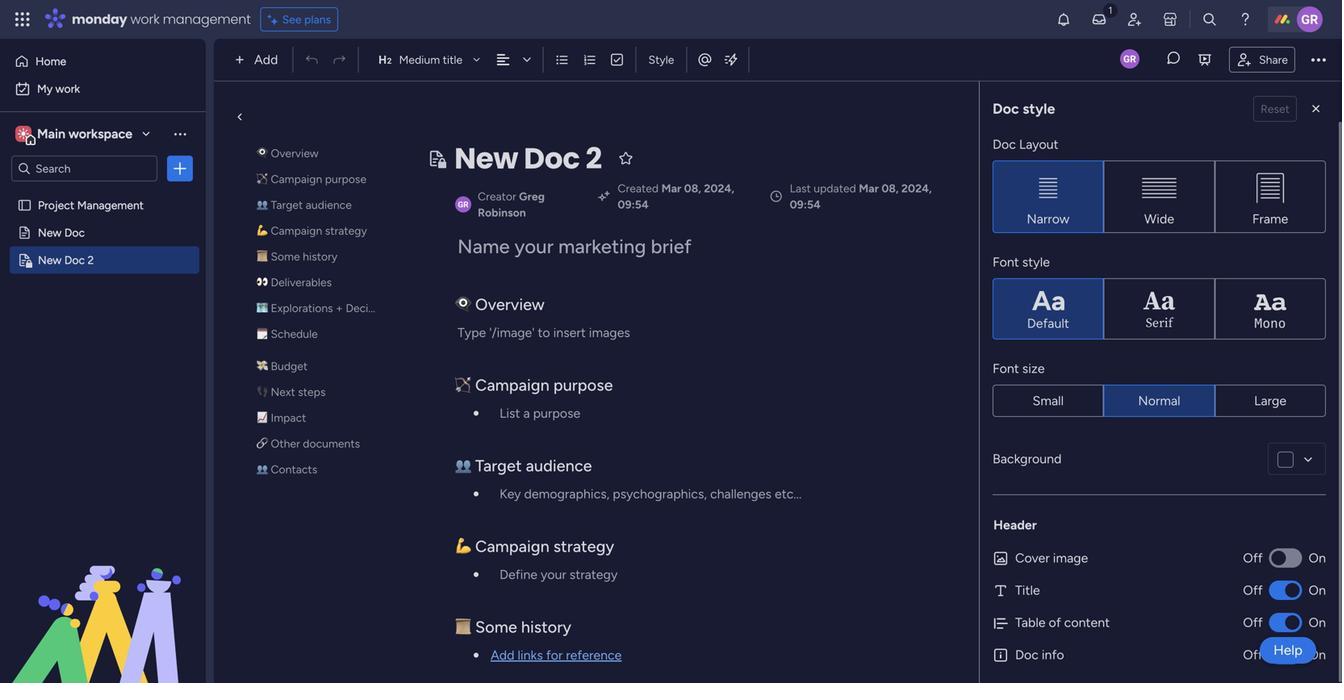 Task type: describe. For each thing, give the bounding box(es) containing it.
1 vertical spatial overview
[[475, 295, 545, 314]]

greg robinson
[[478, 190, 545, 220]]

font size
[[993, 361, 1045, 377]]

button padding image
[[1309, 101, 1325, 117]]

serif button
[[1104, 279, 1215, 340]]

project management
[[38, 199, 144, 212]]

2 vertical spatial 1 image
[[474, 492, 479, 497]]

add links for reference link
[[491, 648, 622, 664]]

work for my
[[55, 82, 80, 96]]

0 vertical spatial 👥 target audience
[[257, 198, 352, 212]]

share button
[[1230, 47, 1296, 72]]

small button
[[993, 385, 1104, 417]]

new doc 2 inside list box
[[38, 253, 94, 267]]

09:54 for last updated
[[790, 198, 821, 212]]

lottie animation image
[[0, 521, 206, 684]]

style button
[[641, 46, 682, 73]]

doc style
[[993, 100, 1056, 117]]

monday
[[72, 10, 127, 28]]

small
[[1033, 394, 1064, 409]]

reference
[[566, 648, 622, 664]]

0 horizontal spatial 2
[[88, 253, 94, 267]]

🔗
[[257, 437, 268, 451]]

decisions
[[346, 302, 394, 315]]

1 vertical spatial history
[[521, 618, 572, 637]]

frame button
[[1215, 161, 1326, 233]]

mar 08, 2024, 09:54 for created
[[618, 182, 735, 212]]

main workspace
[[37, 126, 132, 142]]

font for font size
[[993, 361, 1020, 377]]

mono button
[[1215, 279, 1326, 340]]

see
[[282, 13, 302, 26]]

image
[[1053, 551, 1089, 566]]

2 inside field
[[586, 138, 602, 179]]

📈
[[257, 411, 268, 425]]

share
[[1259, 53, 1288, 66]]

font style
[[993, 255, 1050, 270]]

08, for created
[[684, 182, 701, 195]]

+
[[336, 302, 343, 315]]

checklist image
[[610, 52, 624, 67]]

select product image
[[15, 11, 31, 27]]

background
[[993, 452, 1062, 467]]

0 horizontal spatial some
[[271, 250, 300, 264]]

0 horizontal spatial audience
[[306, 198, 352, 212]]

new inside field
[[455, 138, 518, 179]]

👀
[[257, 276, 268, 289]]

dynamic values image
[[723, 52, 739, 68]]

home link
[[10, 48, 196, 74]]

robinson
[[478, 206, 526, 220]]

doc info
[[1016, 648, 1065, 663]]

my
[[37, 82, 53, 96]]

💸
[[257, 360, 268, 373]]

new for public board image
[[38, 226, 62, 240]]

documents
[[303, 437, 360, 451]]

invite members image
[[1127, 11, 1143, 27]]

table of content
[[1016, 616, 1110, 631]]

search everything image
[[1202, 11, 1218, 27]]

see plans button
[[261, 7, 338, 31]]

narrow button
[[993, 161, 1104, 233]]

on for info
[[1309, 648, 1326, 663]]

0 vertical spatial 👁‍🗨
[[257, 147, 268, 160]]

2 workspace image from the left
[[18, 125, 29, 143]]

doc left info
[[1016, 648, 1039, 663]]

0 vertical spatial target
[[271, 198, 303, 212]]

workspace selection element
[[15, 124, 135, 145]]

0 horizontal spatial overview
[[271, 147, 319, 160]]

wide
[[1145, 211, 1175, 227]]

last
[[790, 182, 811, 195]]

👥 contacts
[[257, 463, 317, 477]]

1 horizontal spatial 📜
[[455, 618, 471, 637]]

0 vertical spatial 🏹
[[257, 172, 268, 186]]

doc down project management
[[64, 226, 85, 240]]

medium title
[[399, 53, 463, 67]]

mar for created
[[662, 182, 682, 195]]

style for doc style
[[1023, 100, 1056, 117]]

0 horizontal spatial history
[[303, 250, 338, 264]]

help
[[1274, 643, 1303, 659]]

1 1 image from the top
[[474, 573, 479, 578]]

links
[[518, 648, 543, 664]]

mono
[[1255, 316, 1286, 331]]

work for monday
[[130, 10, 159, 28]]

project
[[38, 199, 74, 212]]

0 vertical spatial 🏹 campaign purpose
[[257, 172, 367, 186]]

main
[[37, 126, 65, 142]]

created
[[618, 182, 659, 195]]

2024, for last updated
[[902, 182, 932, 195]]

info
[[1042, 648, 1065, 663]]

group for font size
[[993, 385, 1326, 417]]

doc left layout
[[993, 137, 1016, 152]]

new for private board icon
[[38, 253, 62, 267]]

options image
[[172, 161, 188, 177]]

plans
[[304, 13, 331, 26]]

0 horizontal spatial 💪 campaign strategy
[[257, 224, 367, 238]]

0 horizontal spatial strategy
[[325, 224, 367, 238]]

title
[[1016, 583, 1040, 599]]

private board image
[[427, 149, 446, 168]]

budget
[[271, 360, 308, 373]]

mar for last updated
[[859, 182, 879, 195]]

public board image
[[17, 225, 32, 241]]

font for font style
[[993, 255, 1020, 270]]

size
[[1023, 361, 1045, 377]]

table
[[1016, 616, 1046, 631]]

New Doc 2 field
[[450, 138, 606, 180]]

0 horizontal spatial 📜 some history
[[257, 250, 338, 264]]

08, for last updated
[[882, 182, 899, 195]]

doc up doc layout
[[993, 100, 1020, 117]]

normal
[[1139, 394, 1181, 409]]

1 horizontal spatial 👁‍🗨 overview
[[455, 295, 545, 314]]

2 off from the top
[[1244, 583, 1263, 599]]

1 vertical spatial audience
[[526, 457, 592, 476]]

management
[[77, 199, 144, 212]]

1 vertical spatial 💪 campaign strategy
[[455, 537, 615, 557]]

layout
[[1020, 137, 1059, 152]]

of
[[1049, 616, 1061, 631]]

style for font style
[[1023, 255, 1050, 270]]

large button
[[1215, 385, 1326, 417]]

impact
[[271, 411, 306, 425]]

1 vertical spatial strategy
[[554, 537, 615, 557]]

09:54 for created
[[618, 198, 649, 212]]



Task type: locate. For each thing, give the bounding box(es) containing it.
🗺 explorations
[[257, 302, 333, 315]]

1 horizontal spatial 08,
[[882, 182, 899, 195]]

for
[[546, 648, 563, 664]]

1 vertical spatial group
[[993, 385, 1326, 417]]

on for of
[[1309, 616, 1326, 631]]

notifications image
[[1056, 11, 1072, 27]]

default
[[1027, 316, 1070, 331]]

mar right updated
[[859, 182, 879, 195]]

1 vertical spatial 🏹 campaign purpose
[[455, 376, 613, 395]]

large
[[1255, 394, 1287, 409]]

2 mar 08, 2024, 09:54 from the left
[[790, 182, 932, 212]]

default button
[[993, 279, 1104, 340]]

0 horizontal spatial 2024,
[[704, 182, 735, 195]]

0 vertical spatial purpose
[[325, 172, 367, 186]]

2 on from the top
[[1309, 583, 1326, 599]]

contacts
[[271, 463, 317, 477]]

0 vertical spatial font
[[993, 255, 1020, 270]]

history up for
[[521, 618, 572, 637]]

1 vertical spatial font
[[993, 361, 1020, 377]]

0 vertical spatial 📜
[[257, 250, 268, 264]]

new doc 2 inside the new doc 2 field
[[455, 138, 602, 179]]

2 group from the top
[[993, 385, 1326, 417]]

0 vertical spatial 💪
[[257, 224, 268, 238]]

1 horizontal spatial 💪
[[455, 537, 471, 557]]

1 horizontal spatial mar
[[859, 182, 879, 195]]

new doc
[[38, 226, 85, 240]]

1 off from the top
[[1244, 551, 1263, 566]]

1 horizontal spatial overview
[[475, 295, 545, 314]]

1 vertical spatial 2
[[88, 253, 94, 267]]

workspace
[[69, 126, 132, 142]]

main workspace button
[[11, 120, 157, 148]]

🔗 other documents
[[257, 437, 360, 451]]

📜
[[257, 250, 268, 264], [455, 618, 471, 637]]

1 vertical spatial 📜 some history
[[455, 618, 572, 637]]

1 horizontal spatial new doc 2
[[455, 138, 602, 179]]

off for image
[[1244, 551, 1263, 566]]

style up layout
[[1023, 100, 1056, 117]]

💪
[[257, 224, 268, 238], [455, 537, 471, 557]]

👣
[[257, 385, 268, 399]]

0 vertical spatial 👁‍🗨 overview
[[257, 147, 319, 160]]

update feed image
[[1091, 11, 1108, 27]]

0 horizontal spatial 👁‍🗨
[[257, 147, 268, 160]]

1 horizontal spatial target
[[475, 457, 522, 476]]

1 workspace image from the left
[[15, 125, 31, 143]]

0 vertical spatial 2
[[586, 138, 602, 179]]

0 horizontal spatial work
[[55, 82, 80, 96]]

0 vertical spatial audience
[[306, 198, 352, 212]]

serif
[[1146, 316, 1173, 332]]

09:54 down last
[[790, 198, 821, 212]]

font
[[993, 255, 1020, 270], [993, 361, 1020, 377]]

👥
[[257, 198, 268, 212], [455, 457, 471, 476], [257, 463, 268, 477]]

greg
[[519, 190, 545, 203]]

1 horizontal spatial 09:54
[[790, 198, 821, 212]]

💪 campaign strategy
[[257, 224, 367, 238], [455, 537, 615, 557]]

see plans
[[282, 13, 331, 26]]

mention image
[[697, 51, 713, 68]]

0 horizontal spatial 💪
[[257, 224, 268, 238]]

doc inside the new doc 2 field
[[524, 138, 580, 179]]

👁‍🗨 overview
[[257, 147, 319, 160], [455, 295, 545, 314]]

on for image
[[1309, 551, 1326, 566]]

0 vertical spatial history
[[303, 250, 338, 264]]

1 horizontal spatial 2
[[586, 138, 602, 179]]

2024, for created
[[704, 182, 735, 195]]

style
[[649, 53, 674, 67]]

doc down new doc
[[64, 253, 85, 267]]

08, right created
[[684, 182, 701, 195]]

1 horizontal spatial audience
[[526, 457, 592, 476]]

new right private board icon
[[38, 253, 62, 267]]

🗓 schedule
[[257, 327, 318, 341]]

0 vertical spatial add
[[254, 52, 278, 67]]

workspace options image
[[172, 126, 188, 142]]

1 horizontal spatial mar 08, 2024, 09:54
[[790, 182, 932, 212]]

1 vertical spatial 👁‍🗨
[[455, 295, 471, 314]]

group
[[993, 161, 1326, 233], [993, 385, 1326, 417]]

2 mar from the left
[[859, 182, 879, 195]]

0 horizontal spatial 🏹 campaign purpose
[[257, 172, 367, 186]]

list box
[[0, 189, 206, 492]]

cover
[[1016, 551, 1050, 566]]

0 horizontal spatial mar 08, 2024, 09:54
[[618, 182, 735, 212]]

2 2024, from the left
[[902, 182, 932, 195]]

on
[[1309, 551, 1326, 566], [1309, 583, 1326, 599], [1309, 616, 1326, 631], [1309, 648, 1326, 663]]

1 vertical spatial style
[[1023, 255, 1050, 270]]

09:54
[[618, 198, 649, 212], [790, 198, 821, 212]]

frame
[[1253, 211, 1289, 227]]

management
[[163, 10, 251, 28]]

1 font from the top
[[993, 255, 1020, 270]]

monday work management
[[72, 10, 251, 28]]

history up the deliverables
[[303, 250, 338, 264]]

1 on from the top
[[1309, 551, 1326, 566]]

last updated
[[790, 182, 856, 195]]

lottie animation element
[[0, 521, 206, 684]]

3 on from the top
[[1309, 616, 1326, 631]]

help button
[[1260, 638, 1317, 664]]

1 horizontal spatial add
[[491, 648, 515, 664]]

1 horizontal spatial 👁‍🗨
[[455, 295, 471, 314]]

off for info
[[1244, 648, 1263, 663]]

some up 👀 deliverables
[[271, 250, 300, 264]]

group containing small
[[993, 385, 1326, 417]]

1 horizontal spatial history
[[521, 618, 572, 637]]

0 vertical spatial style
[[1023, 100, 1056, 117]]

steps
[[298, 385, 326, 399]]

some up the add links for reference
[[475, 618, 517, 637]]

0 vertical spatial new
[[455, 138, 518, 179]]

add links for reference
[[491, 648, 622, 664]]

doc layout
[[993, 137, 1059, 152]]

1 vertical spatial work
[[55, 82, 80, 96]]

add inside dropdown button
[[254, 52, 278, 67]]

0 horizontal spatial mar
[[662, 182, 682, 195]]

public board image
[[17, 198, 32, 213]]

other
[[271, 437, 300, 451]]

new doc 2 up greg
[[455, 138, 602, 179]]

work inside my work option
[[55, 82, 80, 96]]

mar right created
[[662, 182, 682, 195]]

add down see plans button
[[254, 52, 278, 67]]

group containing narrow
[[993, 161, 1326, 233]]

👣 next steps
[[257, 385, 326, 399]]

0 vertical spatial strategy
[[325, 224, 367, 238]]

numbered list image
[[582, 52, 597, 67]]

work right my
[[55, 82, 80, 96]]

style down narrow
[[1023, 255, 1050, 270]]

my work link
[[10, 76, 196, 102]]

0 horizontal spatial purpose
[[325, 172, 367, 186]]

📜 some history up links
[[455, 618, 572, 637]]

0 vertical spatial group
[[993, 161, 1326, 233]]

1 vertical spatial add
[[491, 648, 515, 664]]

4 off from the top
[[1244, 648, 1263, 663]]

2 08, from the left
[[882, 182, 899, 195]]

1 horizontal spatial 🏹
[[455, 376, 471, 395]]

new
[[455, 138, 518, 179], [38, 226, 62, 240], [38, 253, 62, 267]]

1 vertical spatial 👁‍🗨 overview
[[455, 295, 545, 314]]

normal button
[[1104, 385, 1215, 417]]

Search in workspace field
[[34, 159, 135, 178]]

off for of
[[1244, 616, 1263, 631]]

workspace image
[[15, 125, 31, 143], [18, 125, 29, 143]]

1 08, from the left
[[684, 182, 701, 195]]

monday marketplace image
[[1163, 11, 1179, 27]]

help image
[[1238, 11, 1254, 27]]

next
[[271, 385, 295, 399]]

0 vertical spatial 1 image
[[1104, 1, 1118, 19]]

1 vertical spatial 💪
[[455, 537, 471, 557]]

1 09:54 from the left
[[618, 198, 649, 212]]

0 horizontal spatial 09:54
[[618, 198, 649, 212]]

3 off from the top
[[1244, 616, 1263, 631]]

creator
[[478, 190, 516, 203]]

2 font from the top
[[993, 361, 1020, 377]]

content
[[1065, 616, 1110, 631]]

mar 08, 2024, 09:54 for last updated
[[790, 182, 932, 212]]

0 horizontal spatial add
[[254, 52, 278, 67]]

1 mar 08, 2024, 09:54 from the left
[[618, 182, 735, 212]]

home option
[[10, 48, 196, 74]]

0 horizontal spatial 👥 target audience
[[257, 198, 352, 212]]

cover image
[[1016, 551, 1089, 566]]

serif group
[[993, 279, 1326, 340]]

private board image
[[17, 253, 32, 268]]

option
[[0, 191, 206, 194]]

doc
[[993, 100, 1020, 117], [993, 137, 1016, 152], [524, 138, 580, 179], [64, 226, 85, 240], [64, 253, 85, 267], [1016, 648, 1039, 663]]

1 vertical spatial 🏹
[[455, 376, 471, 395]]

0 vertical spatial work
[[130, 10, 159, 28]]

1 horizontal spatial purpose
[[554, 376, 613, 395]]

🏹
[[257, 172, 268, 186], [455, 376, 471, 395]]

my work
[[37, 82, 80, 96]]

0 vertical spatial new doc 2
[[455, 138, 602, 179]]

doc up greg
[[524, 138, 580, 179]]

0 horizontal spatial 08,
[[684, 182, 701, 195]]

👁‍🗨
[[257, 147, 268, 160], [455, 295, 471, 314]]

wide button
[[1104, 161, 1215, 233]]

08, right updated
[[882, 182, 899, 195]]

add for add
[[254, 52, 278, 67]]

1 vertical spatial 📜
[[455, 618, 471, 637]]

updated
[[814, 182, 856, 195]]

work right monday
[[130, 10, 159, 28]]

list box containing project management
[[0, 189, 206, 492]]

medium
[[399, 53, 440, 67]]

2 09:54 from the left
[[790, 198, 821, 212]]

1 horizontal spatial some
[[475, 618, 517, 637]]

📜 some history up 👀 deliverables
[[257, 250, 338, 264]]

1 mar from the left
[[662, 182, 682, 195]]

add button
[[228, 47, 288, 73]]

home
[[36, 54, 66, 68]]

style
[[1023, 100, 1056, 117], [1023, 255, 1050, 270]]

2 down project management
[[88, 253, 94, 267]]

board activity image
[[1121, 49, 1140, 68]]

4 on from the top
[[1309, 648, 1326, 663]]

1 image
[[1104, 1, 1118, 19], [474, 411, 479, 416], [474, 492, 479, 497]]

add to favorites image
[[618, 150, 634, 166]]

new right public board image
[[38, 226, 62, 240]]

09:54 down created
[[618, 198, 649, 212]]

group for doc layout
[[993, 161, 1326, 233]]

font left size
[[993, 361, 1020, 377]]

strategy
[[325, 224, 367, 238], [554, 537, 615, 557]]

work
[[130, 10, 159, 28], [55, 82, 80, 96]]

0 horizontal spatial target
[[271, 198, 303, 212]]

0 horizontal spatial new doc 2
[[38, 253, 94, 267]]

1 horizontal spatial 2024,
[[902, 182, 932, 195]]

2 left add to favorites icon
[[586, 138, 602, 179]]

0 horizontal spatial 🏹
[[257, 172, 268, 186]]

1 vertical spatial purpose
[[554, 376, 613, 395]]

1 vertical spatial 1 image
[[474, 411, 479, 416]]

1 2024, from the left
[[704, 182, 735, 195]]

0 horizontal spatial 👁‍🗨 overview
[[257, 147, 319, 160]]

greg robinson image
[[1297, 6, 1323, 32]]

1 vertical spatial some
[[475, 618, 517, 637]]

2 1 image from the top
[[474, 654, 479, 658]]

0 vertical spatial 📜 some history
[[257, 250, 338, 264]]

new up creator
[[455, 138, 518, 179]]

some
[[271, 250, 300, 264], [475, 618, 517, 637]]

1 vertical spatial target
[[475, 457, 522, 476]]

1 vertical spatial new doc 2
[[38, 253, 94, 267]]

1 group from the top
[[993, 161, 1326, 233]]

1 horizontal spatial 🏹 campaign purpose
[[455, 376, 613, 395]]

1 vertical spatial new
[[38, 226, 62, 240]]

0 vertical spatial 💪 campaign strategy
[[257, 224, 367, 238]]

👀 deliverables
[[257, 276, 332, 289]]

bulleted list image
[[555, 52, 570, 67]]

0 vertical spatial overview
[[271, 147, 319, 160]]

1 vertical spatial 1 image
[[474, 654, 479, 658]]

campaign
[[271, 172, 322, 186], [271, 224, 322, 238], [475, 376, 550, 395], [475, 537, 550, 557]]

new doc 2 down new doc
[[38, 253, 94, 267]]

font up the default 'button'
[[993, 255, 1020, 270]]

v2 ellipsis image
[[1312, 49, 1326, 70]]

📈 impact
[[257, 411, 306, 425]]

header
[[994, 518, 1037, 533]]

1 horizontal spatial 📜 some history
[[455, 618, 572, 637]]

new doc 2
[[455, 138, 602, 179], [38, 253, 94, 267]]

deliverables
[[271, 276, 332, 289]]

1 image
[[474, 573, 479, 578], [474, 654, 479, 658]]

title
[[443, 53, 463, 67]]

0 horizontal spatial 📜
[[257, 250, 268, 264]]

add left links
[[491, 648, 515, 664]]

1 horizontal spatial work
[[130, 10, 159, 28]]

narrow
[[1027, 211, 1070, 227]]

2 vertical spatial new
[[38, 253, 62, 267]]

0 vertical spatial 1 image
[[474, 573, 479, 578]]

1 vertical spatial 👥 target audience
[[455, 457, 592, 476]]

👥 target audience
[[257, 198, 352, 212], [455, 457, 592, 476]]

off
[[1244, 551, 1263, 566], [1244, 583, 1263, 599], [1244, 616, 1263, 631], [1244, 648, 1263, 663]]

1 horizontal spatial 👥 target audience
[[455, 457, 592, 476]]

add for add links for reference
[[491, 648, 515, 664]]

my work option
[[10, 76, 196, 102]]

0 vertical spatial some
[[271, 250, 300, 264]]

🗺 explorations + decisions
[[257, 302, 394, 315]]

08,
[[684, 182, 701, 195], [882, 182, 899, 195]]

💸 budget
[[257, 360, 308, 373]]



Task type: vqa. For each thing, say whether or not it's contained in the screenshot.


